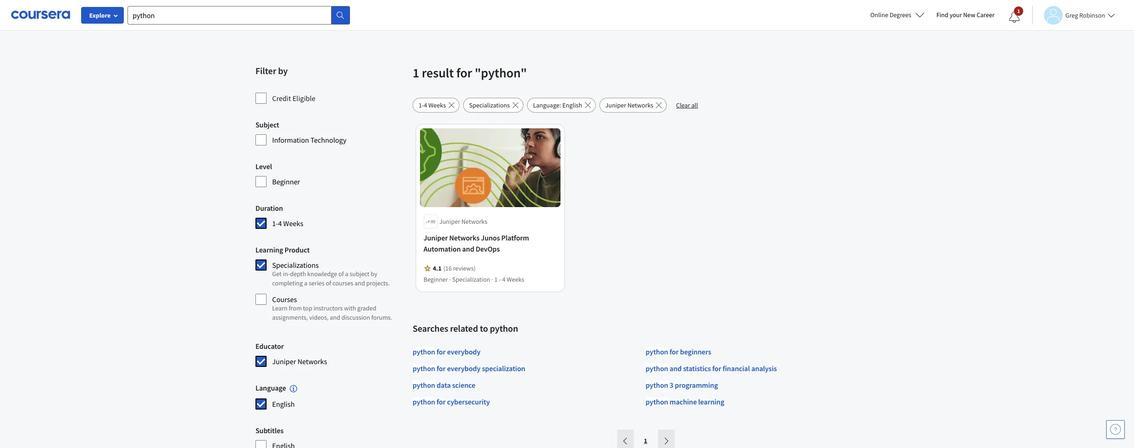 Task type: vqa. For each thing, say whether or not it's contained in the screenshot.
IN
no



Task type: locate. For each thing, give the bounding box(es) containing it.
information
[[272, 135, 309, 145]]

None search field
[[128, 6, 350, 24]]

educator group
[[256, 341, 407, 368]]

1 horizontal spatial weeks
[[429, 101, 446, 109]]

2 everybody from the top
[[447, 364, 481, 374]]

searches
[[413, 323, 448, 335]]

networks up language group
[[298, 357, 327, 366]]

python left 3
[[646, 381, 668, 390]]

1 horizontal spatial specializations
[[469, 101, 510, 109]]

1 horizontal spatial 4
[[424, 101, 427, 109]]

1 left 'result'
[[413, 64, 419, 81]]

1 vertical spatial 1-4 weeks
[[272, 219, 303, 228]]

1 · from the left
[[450, 276, 451, 284]]

everybody up science at the left bottom
[[447, 364, 481, 374]]

4.1
[[433, 265, 442, 273]]

language: english
[[533, 101, 582, 109]]

duration group
[[256, 203, 407, 230]]

1 horizontal spatial english
[[563, 101, 582, 109]]

· left -
[[492, 276, 493, 284]]

learning
[[699, 398, 725, 407]]

· down (16
[[450, 276, 451, 284]]

english inside language group
[[272, 400, 295, 409]]

weeks
[[429, 101, 446, 109], [283, 219, 303, 228], [507, 276, 525, 284]]

·
[[450, 276, 451, 284], [492, 276, 493, 284]]

4 inside duration group
[[278, 219, 282, 228]]

devops
[[476, 245, 500, 254]]

of up courses
[[339, 270, 344, 278]]

1- inside duration group
[[272, 219, 278, 228]]

and inside learn from top instructors with graded assignments, videos, and discussion forums.
[[330, 314, 340, 322]]

beginners
[[680, 348, 712, 357]]

1 vertical spatial everybody
[[447, 364, 481, 374]]

python left machine
[[646, 398, 668, 407]]

english down the information about this filter group 'image'
[[272, 400, 295, 409]]

0 horizontal spatial english
[[272, 400, 295, 409]]

1-4 weeks
[[419, 101, 446, 109], [272, 219, 303, 228]]

1- down duration
[[272, 219, 278, 228]]

and down subject
[[355, 279, 365, 288]]

0 vertical spatial 1-
[[419, 101, 424, 109]]

0 horizontal spatial beginner
[[272, 177, 300, 186]]

networks up automation
[[450, 233, 480, 243]]

1 left -
[[495, 276, 498, 284]]

python for cybersecurity
[[413, 398, 490, 407]]

python left the data
[[413, 381, 435, 390]]

english
[[563, 101, 582, 109], [272, 400, 295, 409]]

for for python for beginners
[[670, 348, 679, 357]]

0 horizontal spatial 1-
[[272, 219, 278, 228]]

juniper inside educator group
[[272, 357, 296, 366]]

1 horizontal spatial 1-
[[419, 101, 424, 109]]

1 vertical spatial beginner
[[424, 276, 448, 284]]

for down the data
[[437, 398, 446, 407]]

everybody up python for everybody specialization
[[447, 348, 481, 357]]

4 inside "button"
[[424, 101, 427, 109]]

for for python for everybody specialization
[[437, 364, 446, 374]]

1 vertical spatial a
[[304, 279, 308, 288]]

0 vertical spatial everybody
[[447, 348, 481, 357]]

top
[[303, 304, 312, 313]]

juniper networks button
[[599, 98, 667, 113]]

1 vertical spatial by
[[371, 270, 377, 278]]

language
[[256, 384, 286, 393]]

juniper networks
[[606, 101, 654, 109], [440, 218, 488, 226], [272, 357, 327, 366]]

searches related to python
[[413, 323, 518, 335]]

0 vertical spatial by
[[278, 65, 288, 77]]

1 vertical spatial specializations
[[272, 261, 319, 270]]

career
[[977, 11, 995, 19]]

1-
[[419, 101, 424, 109], [272, 219, 278, 228]]

graded
[[357, 304, 376, 313]]

specializations
[[469, 101, 510, 109], [272, 261, 319, 270]]

a up courses
[[345, 270, 349, 278]]

0 vertical spatial 4
[[424, 101, 427, 109]]

online degrees
[[871, 11, 912, 19]]

weeks right -
[[507, 276, 525, 284]]

0 vertical spatial 1
[[1018, 7, 1020, 14]]

for left beginners
[[670, 348, 679, 357]]

0 horizontal spatial ·
[[450, 276, 451, 284]]

python right the to
[[490, 323, 518, 335]]

financial
[[723, 364, 750, 374]]

1 vertical spatial english
[[272, 400, 295, 409]]

filter by
[[256, 65, 288, 77]]

english right language: at the top of page
[[563, 101, 582, 109]]

python for python for cybersecurity
[[413, 398, 435, 407]]

0 horizontal spatial specializations
[[272, 261, 319, 270]]

your
[[950, 11, 962, 19]]

for for python for cybersecurity
[[437, 398, 446, 407]]

1 vertical spatial 1-
[[272, 219, 278, 228]]

networks left clear
[[628, 101, 654, 109]]

4 down duration
[[278, 219, 282, 228]]

a
[[345, 270, 349, 278], [304, 279, 308, 288]]

weeks down 'result'
[[429, 101, 446, 109]]

online degrees button
[[863, 5, 932, 25]]

videos,
[[309, 314, 329, 322]]

1 horizontal spatial beginner
[[424, 276, 448, 284]]

beginner down 4.1
[[424, 276, 448, 284]]

everybody
[[447, 348, 481, 357], [447, 364, 481, 374]]

2 horizontal spatial 1
[[1018, 7, 1020, 14]]

specializations inside button
[[469, 101, 510, 109]]

(16
[[444, 265, 452, 273]]

2 horizontal spatial juniper networks
[[606, 101, 654, 109]]

juniper networks inside button
[[606, 101, 654, 109]]

knowledge
[[307, 270, 337, 278]]

1 inside button
[[1018, 7, 1020, 14]]

of down knowledge
[[326, 279, 331, 288]]

by
[[278, 65, 288, 77], [371, 270, 377, 278]]

python up python data science
[[413, 364, 435, 374]]

1 vertical spatial weeks
[[283, 219, 303, 228]]

all
[[692, 101, 698, 109]]

1
[[1018, 7, 1020, 14], [413, 64, 419, 81], [495, 276, 498, 284]]

python for python and statistics for financial analysis
[[646, 364, 668, 374]]

previous page image
[[622, 438, 629, 445]]

2 horizontal spatial weeks
[[507, 276, 525, 284]]

1 right career at top
[[1018, 7, 1020, 14]]

4
[[424, 101, 427, 109], [278, 219, 282, 228], [503, 276, 506, 284]]

1 vertical spatial 1
[[413, 64, 419, 81]]

coursera image
[[11, 8, 70, 22]]

0 vertical spatial juniper networks
[[606, 101, 654, 109]]

python 3 programming
[[646, 381, 718, 390]]

to
[[480, 323, 488, 335]]

1 horizontal spatial ·
[[492, 276, 493, 284]]

learning product group
[[256, 244, 407, 326]]

1 horizontal spatial 1
[[495, 276, 498, 284]]

python for everybody specialization
[[413, 364, 525, 374]]

0 vertical spatial weeks
[[429, 101, 446, 109]]

series
[[309, 279, 325, 288]]

and inside get in-depth knowledge of a subject by completing a series of courses and projects.
[[355, 279, 365, 288]]

python down python data science
[[413, 398, 435, 407]]

python down python for beginners
[[646, 364, 668, 374]]

1 vertical spatial of
[[326, 279, 331, 288]]

0 horizontal spatial 1
[[413, 64, 419, 81]]

juniper
[[606, 101, 626, 109], [440, 218, 461, 226], [424, 233, 448, 243], [272, 357, 296, 366]]

0 horizontal spatial by
[[278, 65, 288, 77]]

2 · from the left
[[492, 276, 493, 284]]

1-4 weeks down duration
[[272, 219, 303, 228]]

4 right -
[[503, 276, 506, 284]]

get in-depth knowledge of a subject by completing a series of courses and projects.
[[272, 270, 390, 288]]

product
[[285, 245, 310, 255]]

beginner
[[272, 177, 300, 186], [424, 276, 448, 284]]

for for python for everybody
[[437, 348, 446, 357]]

0 vertical spatial 1-4 weeks
[[419, 101, 446, 109]]

specializations down the "python"
[[469, 101, 510, 109]]

python and statistics for financial analysis
[[646, 364, 777, 374]]

page navigation navigation
[[616, 430, 676, 448]]

cybersecurity
[[447, 398, 490, 407]]

for up the data
[[437, 364, 446, 374]]

1 vertical spatial 4
[[278, 219, 282, 228]]

educator
[[256, 342, 284, 351]]

and left devops
[[463, 245, 475, 254]]

specializations down product
[[272, 261, 319, 270]]

0 horizontal spatial weeks
[[283, 219, 303, 228]]

2 vertical spatial juniper networks
[[272, 357, 327, 366]]

automation
[[424, 245, 461, 254]]

0 vertical spatial beginner
[[272, 177, 300, 186]]

0 vertical spatial specializations
[[469, 101, 510, 109]]

level
[[256, 162, 272, 171]]

weeks up product
[[283, 219, 303, 228]]

python for beginners
[[646, 348, 712, 357]]

1 horizontal spatial of
[[339, 270, 344, 278]]

0 vertical spatial english
[[563, 101, 582, 109]]

for down searches
[[437, 348, 446, 357]]

python left beginners
[[646, 348, 668, 357]]

1 horizontal spatial juniper networks
[[440, 218, 488, 226]]

python for python data science
[[413, 381, 435, 390]]

1 horizontal spatial by
[[371, 270, 377, 278]]

and
[[463, 245, 475, 254], [355, 279, 365, 288], [330, 314, 340, 322], [670, 364, 682, 374]]

1 button
[[1002, 6, 1028, 28]]

beginner up duration
[[272, 177, 300, 186]]

beginner for beginner · specialization · 1 - 4 weeks
[[424, 276, 448, 284]]

next page image
[[663, 438, 670, 445]]

python for everybody
[[413, 348, 481, 357]]

and down instructors on the bottom left of page
[[330, 314, 340, 322]]

1-4 weeks inside duration group
[[272, 219, 303, 228]]

4 down 'result'
[[424, 101, 427, 109]]

4.1 (16 reviews)
[[433, 265, 476, 273]]

python down searches
[[413, 348, 435, 357]]

0 vertical spatial a
[[345, 270, 349, 278]]

beginner inside "level" group
[[272, 177, 300, 186]]

level group
[[256, 161, 407, 188]]

0 horizontal spatial 1-4 weeks
[[272, 219, 303, 228]]

1-4 weeks down 'result'
[[419, 101, 446, 109]]

0 horizontal spatial 4
[[278, 219, 282, 228]]

python
[[490, 323, 518, 335], [413, 348, 435, 357], [646, 348, 668, 357], [413, 364, 435, 374], [646, 364, 668, 374], [413, 381, 435, 390], [646, 381, 668, 390], [413, 398, 435, 407], [646, 398, 668, 407]]

1 everybody from the top
[[447, 348, 481, 357]]

greg
[[1066, 11, 1078, 19]]

a left 'series'
[[304, 279, 308, 288]]

2 vertical spatial 4
[[503, 276, 506, 284]]

0 horizontal spatial of
[[326, 279, 331, 288]]

1 horizontal spatial 1-4 weeks
[[419, 101, 446, 109]]

explore button
[[81, 7, 124, 24]]

1 horizontal spatial a
[[345, 270, 349, 278]]

1 for 1 result for "python"
[[413, 64, 419, 81]]

python for python for everybody specialization
[[413, 364, 435, 374]]

by up projects. at the bottom left
[[371, 270, 377, 278]]

1- down 'result'
[[419, 101, 424, 109]]

by right filter
[[278, 65, 288, 77]]

networks
[[628, 101, 654, 109], [462, 218, 488, 226], [450, 233, 480, 243], [298, 357, 327, 366]]

0 horizontal spatial juniper networks
[[272, 357, 327, 366]]

statistics
[[683, 364, 711, 374]]



Task type: describe. For each thing, give the bounding box(es) containing it.
python for python for beginners
[[646, 348, 668, 357]]

degrees
[[890, 11, 912, 19]]

show notifications image
[[1009, 12, 1020, 23]]

by inside get in-depth knowledge of a subject by completing a series of courses and projects.
[[371, 270, 377, 278]]

learn
[[272, 304, 288, 313]]

explore
[[89, 11, 111, 19]]

1-4 weeks button
[[413, 98, 460, 113]]

completing
[[272, 279, 303, 288]]

filter
[[256, 65, 276, 77]]

specialization
[[453, 276, 491, 284]]

everybody for python for everybody specialization
[[447, 364, 481, 374]]

assignments,
[[272, 314, 308, 322]]

2 vertical spatial 1
[[495, 276, 498, 284]]

weeks inside duration group
[[283, 219, 303, 228]]

3
[[670, 381, 674, 390]]

get
[[272, 270, 282, 278]]

subtitles
[[256, 426, 284, 436]]

What do you want to learn? text field
[[128, 6, 332, 24]]

online
[[871, 11, 889, 19]]

data
[[437, 381, 451, 390]]

python for python for everybody
[[413, 348, 435, 357]]

learn from top instructors with graded assignments, videos, and discussion forums.
[[272, 304, 392, 322]]

robinson
[[1080, 11, 1105, 19]]

networks inside educator group
[[298, 357, 327, 366]]

in-
[[283, 270, 290, 278]]

everybody for python for everybody
[[447, 348, 481, 357]]

instructors
[[314, 304, 343, 313]]

for left the financial
[[713, 364, 722, 374]]

help center image
[[1110, 424, 1121, 436]]

1- inside "button"
[[419, 101, 424, 109]]

programming
[[675, 381, 718, 390]]

juniper networks junos platform automation and devops
[[424, 233, 529, 254]]

specializations inside learning product group
[[272, 261, 319, 270]]

related
[[450, 323, 478, 335]]

from
[[289, 304, 302, 313]]

analysis
[[752, 364, 777, 374]]

0 vertical spatial of
[[339, 270, 344, 278]]

language:
[[533, 101, 561, 109]]

information about this filter group image
[[290, 386, 297, 393]]

english inside button
[[563, 101, 582, 109]]

juniper networks inside educator group
[[272, 357, 327, 366]]

clear all button
[[671, 98, 704, 113]]

python machine
[[646, 398, 697, 407]]

eligible
[[293, 94, 315, 103]]

subject
[[256, 120, 279, 129]]

with
[[344, 304, 356, 313]]

information technology
[[272, 135, 347, 145]]

platform
[[502, 233, 529, 243]]

networks inside juniper networks junos platform automation and devops
[[450, 233, 480, 243]]

clear
[[676, 101, 690, 109]]

0 horizontal spatial a
[[304, 279, 308, 288]]

subtitles group
[[256, 425, 407, 448]]

2 vertical spatial weeks
[[507, 276, 525, 284]]

juniper inside juniper networks junos platform automation and devops
[[424, 233, 448, 243]]

juniper networks junos platform automation and devops link
[[424, 233, 557, 255]]

clear all
[[676, 101, 698, 109]]

courses
[[333, 279, 353, 288]]

-
[[499, 276, 501, 284]]

weeks inside "button"
[[429, 101, 446, 109]]

science
[[452, 381, 475, 390]]

junos
[[481, 233, 500, 243]]

juniper inside button
[[606, 101, 626, 109]]

1 result for "python"
[[413, 64, 527, 81]]

language: english button
[[527, 98, 596, 113]]

subject group
[[256, 119, 407, 146]]

discussion
[[342, 314, 370, 322]]

beginner · specialization · 1 - 4 weeks
[[424, 276, 525, 284]]

find
[[937, 11, 949, 19]]

greg robinson
[[1066, 11, 1105, 19]]

greg robinson button
[[1032, 6, 1116, 24]]

"python"
[[475, 64, 527, 81]]

technology
[[311, 135, 347, 145]]

subject
[[350, 270, 370, 278]]

2 horizontal spatial 4
[[503, 276, 506, 284]]

beginner for beginner
[[272, 177, 300, 186]]

reviews)
[[453, 265, 476, 273]]

depth
[[290, 270, 306, 278]]

learning
[[256, 245, 283, 255]]

machine
[[670, 398, 697, 407]]

find your new career link
[[932, 9, 999, 21]]

1 for 1
[[1018, 7, 1020, 14]]

find your new career
[[937, 11, 995, 19]]

new
[[964, 11, 976, 19]]

1 vertical spatial juniper networks
[[440, 218, 488, 226]]

python data science
[[413, 381, 475, 390]]

language group
[[256, 383, 407, 411]]

for right 'result'
[[457, 64, 472, 81]]

forums.
[[371, 314, 392, 322]]

networks up juniper networks junos platform automation and devops
[[462, 218, 488, 226]]

learning product
[[256, 245, 310, 255]]

python for python machine
[[646, 398, 668, 407]]

and inside juniper networks junos platform automation and devops
[[463, 245, 475, 254]]

credit eligible
[[272, 94, 315, 103]]

courses
[[272, 295, 297, 304]]

credit
[[272, 94, 291, 103]]

duration
[[256, 204, 283, 213]]

specialization
[[482, 364, 525, 374]]

networks inside button
[[628, 101, 654, 109]]

1-4 weeks inside "button"
[[419, 101, 446, 109]]

python for python 3 programming
[[646, 381, 668, 390]]

and down python for beginners
[[670, 364, 682, 374]]

projects.
[[366, 279, 390, 288]]



